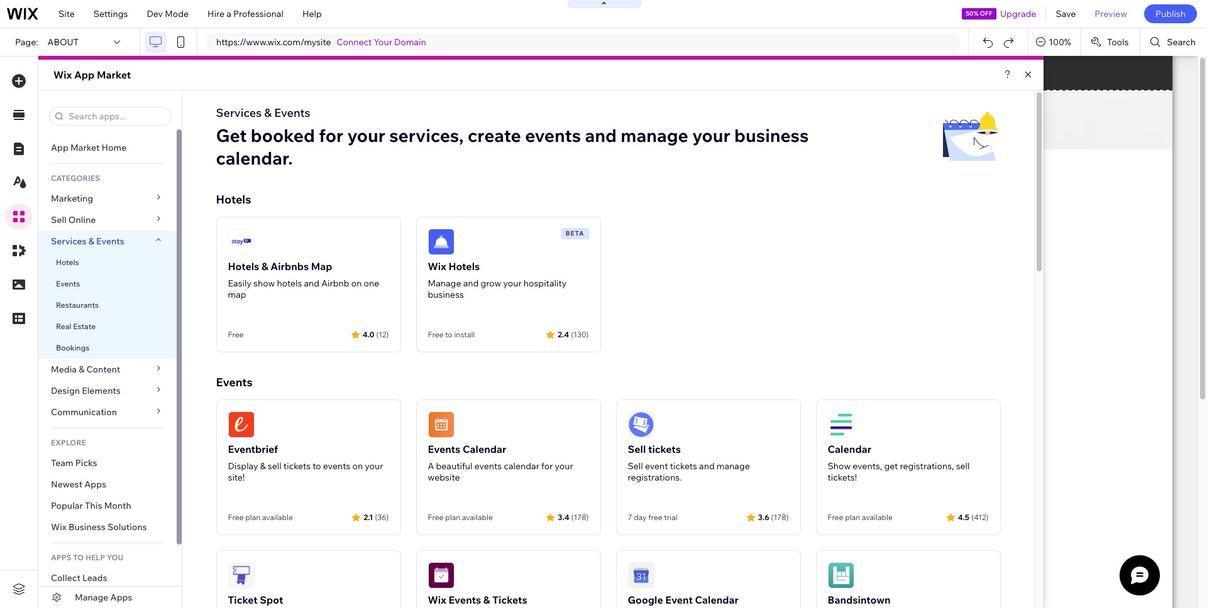 Task type: locate. For each thing, give the bounding box(es) containing it.
show
[[828, 461, 851, 472]]

popular this month link
[[38, 495, 177, 517]]

calendar up show
[[828, 443, 871, 456]]

sell left the online at left
[[51, 214, 66, 226]]

wix for wix events & tickets
[[428, 594, 446, 607]]

marketing link
[[38, 188, 177, 209]]

2 sell from the left
[[956, 461, 970, 472]]

free down site!
[[228, 513, 244, 522]]

0 horizontal spatial apps
[[84, 479, 106, 490]]

1 horizontal spatial (178)
[[771, 513, 789, 522]]

0 horizontal spatial events
[[323, 461, 350, 472]]

free plan available down site!
[[228, 513, 293, 522]]

0 horizontal spatial to
[[313, 461, 321, 472]]

bandsintown
[[828, 594, 891, 607]]

tickets up event
[[648, 443, 681, 456]]

1 vertical spatial market
[[70, 142, 100, 153]]

2 horizontal spatial events
[[525, 124, 581, 147]]

1 vertical spatial manage
[[717, 461, 750, 472]]

app up categories
[[51, 142, 68, 153]]

estate
[[73, 322, 96, 331]]

collect leads link
[[38, 568, 177, 589]]

wix down popular
[[51, 522, 67, 533]]

free plan available
[[228, 513, 293, 522], [428, 513, 493, 522], [828, 513, 893, 522]]

0 vertical spatial for
[[319, 124, 343, 147]]

1 horizontal spatial manage
[[717, 461, 750, 472]]

sell inside calendar show events, get registrations, sell tickets!
[[956, 461, 970, 472]]

map
[[311, 260, 332, 273]]

events inside services & events get booked for your services, create events and manage your business calendar.
[[525, 124, 581, 147]]

events down wix events & tickets logo
[[449, 594, 481, 607]]

get
[[216, 124, 247, 147]]

events up restaurants
[[56, 279, 80, 289]]

hotels down services & events
[[56, 258, 79, 267]]

0 horizontal spatial business
[[428, 289, 464, 301]]

0 horizontal spatial calendar
[[463, 443, 506, 456]]

market
[[97, 69, 131, 81], [70, 142, 100, 153]]

bandsintown logo image
[[828, 563, 854, 589]]

1 vertical spatial services
[[51, 236, 86, 247]]

calendar inside events calendar a beautiful events calendar for your website
[[463, 443, 506, 456]]

1 horizontal spatial app
[[74, 69, 95, 81]]

free left install
[[428, 330, 444, 340]]

1 vertical spatial apps
[[110, 592, 132, 604]]

categories
[[51, 174, 100, 183]]

4.5
[[958, 513, 970, 522]]

free plan available for display
[[228, 513, 293, 522]]

& for services & events
[[88, 236, 94, 247]]

hotels inside wix hotels manage and grow your hospitality business
[[449, 260, 480, 273]]

collect
[[51, 573, 80, 584]]

services inside services & events get booked for your services, create events and manage your business calendar.
[[216, 106, 262, 120]]

tickets inside eventbrief display & sell tickets to events on your site!
[[283, 461, 311, 472]]

preview button
[[1085, 0, 1137, 28]]

1 vertical spatial app
[[51, 142, 68, 153]]

calendar show events, get registrations, sell tickets!
[[828, 443, 970, 484]]

1 horizontal spatial calendar
[[695, 594, 739, 607]]

events up beautiful
[[428, 443, 460, 456]]

0 horizontal spatial free plan available
[[228, 513, 293, 522]]

1 horizontal spatial available
[[462, 513, 493, 522]]

0 vertical spatial services
[[216, 106, 262, 120]]

events link
[[38, 274, 177, 295]]

event
[[665, 594, 693, 607]]

popular this month
[[51, 500, 131, 512]]

0 horizontal spatial plan
[[245, 513, 260, 522]]

wix for wix business solutions
[[51, 522, 67, 533]]

0 horizontal spatial sell
[[268, 461, 282, 472]]

4.0
[[363, 330, 374, 339]]

0 horizontal spatial manage
[[75, 592, 108, 604]]

market up the search apps... field
[[97, 69, 131, 81]]

app down about
[[74, 69, 95, 81]]

1 vertical spatial to
[[313, 461, 321, 472]]

calendar inside calendar show events, get registrations, sell tickets!
[[828, 443, 871, 456]]

business inside services & events get booked for your services, create events and manage your business calendar.
[[734, 124, 809, 147]]

search button
[[1141, 28, 1207, 56]]

0 vertical spatial business
[[734, 124, 809, 147]]

& up show
[[262, 260, 268, 273]]

services up the get
[[216, 106, 262, 120]]

& right media
[[79, 364, 84, 375]]

for right the calendar
[[541, 461, 553, 472]]

2 horizontal spatial available
[[862, 513, 893, 522]]

0 horizontal spatial manage
[[621, 124, 688, 147]]

tickets for sell
[[670, 461, 697, 472]]

2.4
[[558, 330, 569, 339]]

(178)
[[571, 513, 589, 522], [771, 513, 789, 522]]

manage inside services & events get booked for your services, create events and manage your business calendar.
[[621, 124, 688, 147]]

sell left event
[[628, 461, 643, 472]]

3 free plan available from the left
[[828, 513, 893, 522]]

sell right registrations,
[[956, 461, 970, 472]]

7
[[628, 513, 632, 522]]

hire a professional
[[208, 8, 283, 19]]

month
[[104, 500, 131, 512]]

free for eventbrief
[[228, 513, 244, 522]]

tickets
[[648, 443, 681, 456], [283, 461, 311, 472], [670, 461, 697, 472]]

sell down eventbrief
[[268, 461, 282, 472]]

Search apps... field
[[65, 108, 167, 125]]

sell online link
[[38, 209, 177, 231]]

1 vertical spatial sell
[[628, 443, 646, 456]]

calendar right event
[[695, 594, 739, 607]]

connect
[[337, 36, 372, 48]]

newest
[[51, 479, 82, 490]]

free plan available down website
[[428, 513, 493, 522]]

plan down display
[[245, 513, 260, 522]]

services inside services & events link
[[51, 236, 86, 247]]

wix down about
[[53, 69, 72, 81]]

0 vertical spatial market
[[97, 69, 131, 81]]

plan for display
[[245, 513, 260, 522]]

1 vertical spatial for
[[541, 461, 553, 472]]

tickets right display
[[283, 461, 311, 472]]

business
[[734, 124, 809, 147], [428, 289, 464, 301]]

eventbrief logo image
[[228, 412, 254, 438]]

1 vertical spatial business
[[428, 289, 464, 301]]

and inside wix hotels manage and grow your hospitality business
[[463, 278, 479, 289]]

3 available from the left
[[862, 513, 893, 522]]

hotels up the easily
[[228, 260, 259, 273]]

airbnbs
[[271, 260, 309, 273]]

available down 'events,'
[[862, 513, 893, 522]]

apps inside "link"
[[110, 592, 132, 604]]

market left home
[[70, 142, 100, 153]]

events inside events calendar a beautiful events calendar for your website
[[428, 443, 460, 456]]

settings
[[94, 8, 128, 19]]

hotels
[[277, 278, 302, 289]]

1 horizontal spatial events
[[475, 461, 502, 472]]

& inside eventbrief display & sell tickets to events on your site!
[[260, 461, 266, 472]]

manage
[[428, 278, 461, 289], [75, 592, 108, 604]]

1 horizontal spatial apps
[[110, 592, 132, 604]]

tickets right event
[[670, 461, 697, 472]]

1 available from the left
[[262, 513, 293, 522]]

available down beautiful
[[462, 513, 493, 522]]

real estate
[[56, 322, 96, 331]]

for inside services & events get booked for your services, create events and manage your business calendar.
[[319, 124, 343, 147]]

1 horizontal spatial sell
[[956, 461, 970, 472]]

available
[[262, 513, 293, 522], [462, 513, 493, 522], [862, 513, 893, 522]]

0 vertical spatial manage
[[621, 124, 688, 147]]

day
[[634, 513, 647, 522]]

content
[[86, 364, 120, 375]]

and inside services & events get booked for your services, create events and manage your business calendar.
[[585, 124, 617, 147]]

your
[[347, 124, 385, 147], [692, 124, 730, 147], [503, 278, 522, 289], [365, 461, 383, 472], [555, 461, 573, 472]]

2 horizontal spatial calendar
[[828, 443, 871, 456]]

eventbrief
[[228, 443, 278, 456]]

https://www.wix.com/mysite
[[216, 36, 331, 48]]

0 horizontal spatial app
[[51, 142, 68, 153]]

elements
[[82, 385, 121, 397]]

manage down wix hotels logo
[[428, 278, 461, 289]]

& inside services & events get booked for your services, create events and manage your business calendar.
[[264, 106, 272, 120]]

home
[[102, 142, 127, 153]]

restaurants
[[56, 301, 99, 310]]

0 vertical spatial on
[[351, 278, 362, 289]]

plan down tickets!
[[845, 513, 860, 522]]

2 vertical spatial sell
[[628, 461, 643, 472]]

save button
[[1047, 0, 1085, 28]]

0 vertical spatial apps
[[84, 479, 106, 490]]

plan for show
[[845, 513, 860, 522]]

your inside events calendar a beautiful events calendar for your website
[[555, 461, 573, 472]]

manage apps
[[75, 592, 132, 604]]

1 sell from the left
[[268, 461, 282, 472]]

calendar up beautiful
[[463, 443, 506, 456]]

wix inside wix hotels manage and grow your hospitality business
[[428, 260, 446, 273]]

2 available from the left
[[462, 513, 493, 522]]

business inside wix hotels manage and grow your hospitality business
[[428, 289, 464, 301]]

bookings
[[56, 343, 89, 353]]

2 (178) from the left
[[771, 513, 789, 522]]

0 horizontal spatial available
[[262, 513, 293, 522]]

(178) right 3.6 at the bottom
[[771, 513, 789, 522]]

0 vertical spatial sell
[[51, 214, 66, 226]]

0 vertical spatial app
[[74, 69, 95, 81]]

services down sell online
[[51, 236, 86, 247]]

plan down website
[[445, 513, 460, 522]]

available down eventbrief display & sell tickets to events on your site!
[[262, 513, 293, 522]]

ticket spot logo image
[[228, 563, 254, 589]]

100%
[[1049, 36, 1071, 48]]

you
[[107, 553, 123, 563]]

calendar
[[504, 461, 539, 472]]

hire
[[208, 8, 225, 19]]

site!
[[228, 472, 245, 484]]

for
[[319, 124, 343, 147], [541, 461, 553, 472]]

wix down wix hotels logo
[[428, 260, 446, 273]]

free down tickets!
[[828, 513, 843, 522]]

and
[[585, 124, 617, 147], [304, 278, 319, 289], [463, 278, 479, 289], [699, 461, 715, 472]]

1 horizontal spatial plan
[[445, 513, 460, 522]]

1 horizontal spatial to
[[445, 330, 453, 340]]

1 (178) from the left
[[571, 513, 589, 522]]

1 vertical spatial on
[[352, 461, 363, 472]]

team
[[51, 458, 73, 469]]

communication link
[[38, 402, 177, 423]]

https://www.wix.com/mysite connect your domain
[[216, 36, 426, 48]]

media
[[51, 364, 77, 375]]

mode
[[165, 8, 189, 19]]

1 horizontal spatial free plan available
[[428, 513, 493, 522]]

apps for newest apps
[[84, 479, 106, 490]]

free plan available for calendar
[[428, 513, 493, 522]]

events inside services & events get booked for your services, create events and manage your business calendar.
[[274, 106, 310, 120]]

& inside hotels & airbnbs map easily show hotels and airbnb on one map
[[262, 260, 268, 273]]

picks
[[75, 458, 97, 469]]

& left tickets
[[483, 594, 490, 607]]

save
[[1056, 8, 1076, 19]]

2.1 (36)
[[364, 513, 389, 522]]

professional
[[233, 8, 283, 19]]

& for services & events get booked for your services, create events and manage your business calendar.
[[264, 106, 272, 120]]

1 free plan available from the left
[[228, 513, 293, 522]]

events up booked at the left top of the page
[[274, 106, 310, 120]]

(12)
[[376, 330, 389, 339]]

free plan available down tickets!
[[828, 513, 893, 522]]

to
[[73, 553, 84, 563]]

2 free plan available from the left
[[428, 513, 493, 522]]

real estate link
[[38, 316, 177, 338]]

popular
[[51, 500, 83, 512]]

3 plan from the left
[[845, 513, 860, 522]]

for right booked at the left top of the page
[[319, 124, 343, 147]]

apps down the collect leads link
[[110, 592, 132, 604]]

apps to help you
[[51, 553, 123, 563]]

&
[[264, 106, 272, 120], [88, 236, 94, 247], [262, 260, 268, 273], [79, 364, 84, 375], [260, 461, 266, 472], [483, 594, 490, 607]]

apps up the this
[[84, 479, 106, 490]]

free
[[648, 513, 662, 522]]

1 horizontal spatial for
[[541, 461, 553, 472]]

available for calendar
[[462, 513, 493, 522]]

1 horizontal spatial services
[[216, 106, 262, 120]]

2 horizontal spatial plan
[[845, 513, 860, 522]]

1 horizontal spatial manage
[[428, 278, 461, 289]]

publish
[[1156, 8, 1186, 19]]

to inside eventbrief display & sell tickets to events on your site!
[[313, 461, 321, 472]]

on
[[351, 278, 362, 289], [352, 461, 363, 472]]

design elements link
[[38, 380, 177, 402]]

1 horizontal spatial business
[[734, 124, 809, 147]]

wix inside 'link'
[[51, 522, 67, 533]]

& down eventbrief
[[260, 461, 266, 472]]

sell tickets sell event tickets and manage registrations.
[[628, 443, 750, 484]]

0 horizontal spatial services
[[51, 236, 86, 247]]

2 plan from the left
[[445, 513, 460, 522]]

1 vertical spatial manage
[[75, 592, 108, 604]]

2 horizontal spatial free plan available
[[828, 513, 893, 522]]

1 plan from the left
[[245, 513, 260, 522]]

0 horizontal spatial (178)
[[571, 513, 589, 522]]

hotels inside hotels & airbnbs map easily show hotels and airbnb on one map
[[228, 260, 259, 273]]

hotels inside "link"
[[56, 258, 79, 267]]

wix down wix events & tickets logo
[[428, 594, 446, 607]]

free down website
[[428, 513, 444, 522]]

manage down leads
[[75, 592, 108, 604]]

0 horizontal spatial for
[[319, 124, 343, 147]]

sell inside sidebar element
[[51, 214, 66, 226]]

newest apps link
[[38, 474, 177, 495]]

& up booked at the left top of the page
[[264, 106, 272, 120]]

(178) right 3.4
[[571, 513, 589, 522]]

0 vertical spatial manage
[[428, 278, 461, 289]]

hotels down wix hotels logo
[[449, 260, 480, 273]]

sell down sell tickets logo
[[628, 443, 646, 456]]

& down the online at left
[[88, 236, 94, 247]]



Task type: vqa. For each thing, say whether or not it's contained in the screenshot.


Task type: describe. For each thing, give the bounding box(es) containing it.
design
[[51, 385, 80, 397]]

tools
[[1107, 36, 1129, 48]]

free for calendar
[[828, 513, 843, 522]]

available for display
[[262, 513, 293, 522]]

wix business solutions
[[51, 522, 147, 533]]

calendar.
[[216, 147, 293, 169]]

beta
[[566, 229, 584, 238]]

preview
[[1095, 8, 1127, 19]]

sidebar element
[[38, 91, 182, 609]]

(412)
[[971, 513, 989, 522]]

apps
[[51, 553, 71, 563]]

services & events get booked for your services, create events and manage your business calendar.
[[216, 106, 809, 169]]

services for services & events
[[51, 236, 86, 247]]

2.4 (130)
[[558, 330, 589, 339]]

sell tickets logo image
[[628, 412, 654, 438]]

sell for online
[[51, 214, 66, 226]]

restaurants link
[[38, 295, 177, 316]]

hospitality
[[524, 278, 567, 289]]

wix business solutions link
[[38, 517, 177, 538]]

& for media & content
[[79, 364, 84, 375]]

a
[[227, 8, 231, 19]]

calendar logo image
[[828, 412, 854, 438]]

for inside events calendar a beautiful events calendar for your website
[[541, 461, 553, 472]]

app market home link
[[38, 137, 177, 158]]

beautiful
[[436, 461, 473, 472]]

site
[[58, 8, 75, 19]]

sell for tickets
[[628, 443, 646, 456]]

a
[[428, 461, 434, 472]]

media & content link
[[38, 359, 177, 380]]

wix for wix hotels manage and grow your hospitality business
[[428, 260, 446, 273]]

wix events & tickets
[[428, 594, 527, 607]]

& for hotels & airbnbs map easily show hotels and airbnb on one map
[[262, 260, 268, 273]]

events calendar logo image
[[428, 412, 454, 438]]

manage inside wix hotels manage and grow your hospitality business
[[428, 278, 461, 289]]

real
[[56, 322, 71, 331]]

events inside events calendar a beautiful events calendar for your website
[[475, 461, 502, 472]]

about
[[48, 36, 79, 48]]

collect leads
[[51, 573, 107, 584]]

marketing
[[51, 193, 93, 204]]

app inside sidebar element
[[51, 142, 68, 153]]

solutions
[[107, 522, 147, 533]]

events down sell online link
[[96, 236, 124, 247]]

free plan available for show
[[828, 513, 893, 522]]

team picks
[[51, 458, 97, 469]]

wix hotels logo image
[[428, 229, 454, 255]]

media & content
[[51, 364, 120, 375]]

100% button
[[1029, 28, 1080, 56]]

hotels & airbnbs map logo image
[[228, 229, 254, 255]]

(178) for calendar
[[571, 513, 589, 522]]

your inside eventbrief display & sell tickets to events on your site!
[[365, 461, 383, 472]]

show
[[253, 278, 275, 289]]

sell inside eventbrief display & sell tickets to events on your site!
[[268, 461, 282, 472]]

and inside hotels & airbnbs map easily show hotels and airbnb on one map
[[304, 278, 319, 289]]

(36)
[[375, 513, 389, 522]]

manage inside sell tickets sell event tickets and manage registrations.
[[717, 461, 750, 472]]

help
[[302, 8, 322, 19]]

4.5 (412)
[[958, 513, 989, 522]]

hotels & airbnbs map easily show hotels and airbnb on one map
[[228, 260, 379, 301]]

display
[[228, 461, 258, 472]]

ticket
[[228, 594, 258, 607]]

and inside sell tickets sell event tickets and manage registrations.
[[699, 461, 715, 472]]

50% off
[[966, 9, 993, 18]]

apps for manage apps
[[110, 592, 132, 604]]

free to install
[[428, 330, 475, 340]]

free down map
[[228, 330, 244, 340]]

4.0 (12)
[[363, 330, 389, 339]]

events inside eventbrief display & sell tickets to events on your site!
[[323, 461, 350, 472]]

newest apps
[[51, 479, 106, 490]]

on inside eventbrief display & sell tickets to events on your site!
[[352, 461, 363, 472]]

your
[[374, 36, 392, 48]]

3.6
[[758, 513, 769, 522]]

design elements
[[51, 385, 121, 397]]

50%
[[966, 9, 979, 18]]

this
[[85, 500, 102, 512]]

manage inside "link"
[[75, 592, 108, 604]]

services for services & events get booked for your services, create events and manage your business calendar.
[[216, 106, 262, 120]]

your inside wix hotels manage and grow your hospitality business
[[503, 278, 522, 289]]

events up eventbrief logo
[[216, 375, 253, 390]]

dev mode
[[147, 8, 189, 19]]

map
[[228, 289, 246, 301]]

google
[[628, 594, 663, 607]]

create
[[468, 124, 521, 147]]

3.4 (178)
[[558, 513, 589, 522]]

registrations.
[[628, 472, 682, 484]]

team picks link
[[38, 453, 177, 474]]

google event calendar logo image
[[628, 563, 654, 589]]

market inside app market home link
[[70, 142, 100, 153]]

airbnb
[[321, 278, 349, 289]]

manage apps link
[[38, 587, 182, 609]]

wix app market
[[53, 69, 131, 81]]

free for events
[[428, 513, 444, 522]]

trial
[[664, 513, 678, 522]]

plan for calendar
[[445, 513, 460, 522]]

domain
[[394, 36, 426, 48]]

wix events & tickets logo image
[[428, 563, 454, 589]]

tickets for eventbrief
[[283, 461, 311, 472]]

available for show
[[862, 513, 893, 522]]

0 vertical spatial to
[[445, 330, 453, 340]]

wix for wix app market
[[53, 69, 72, 81]]

eventbrief display & sell tickets to events on your site!
[[228, 443, 383, 484]]

bookings link
[[38, 338, 177, 359]]

hotels link
[[38, 252, 177, 274]]

leads
[[82, 573, 107, 584]]

3.4
[[558, 513, 569, 522]]

on inside hotels & airbnbs map easily show hotels and airbnb on one map
[[351, 278, 362, 289]]

grow
[[481, 278, 501, 289]]

booked
[[251, 124, 315, 147]]

sell online
[[51, 214, 96, 226]]

(178) for tickets
[[771, 513, 789, 522]]

services,
[[389, 124, 464, 147]]

registrations,
[[900, 461, 954, 472]]

get
[[884, 461, 898, 472]]

hotels up hotels & airbnbs map logo
[[216, 192, 251, 207]]

google event calendar
[[628, 594, 739, 607]]

website
[[428, 472, 460, 484]]

help
[[85, 553, 105, 563]]



